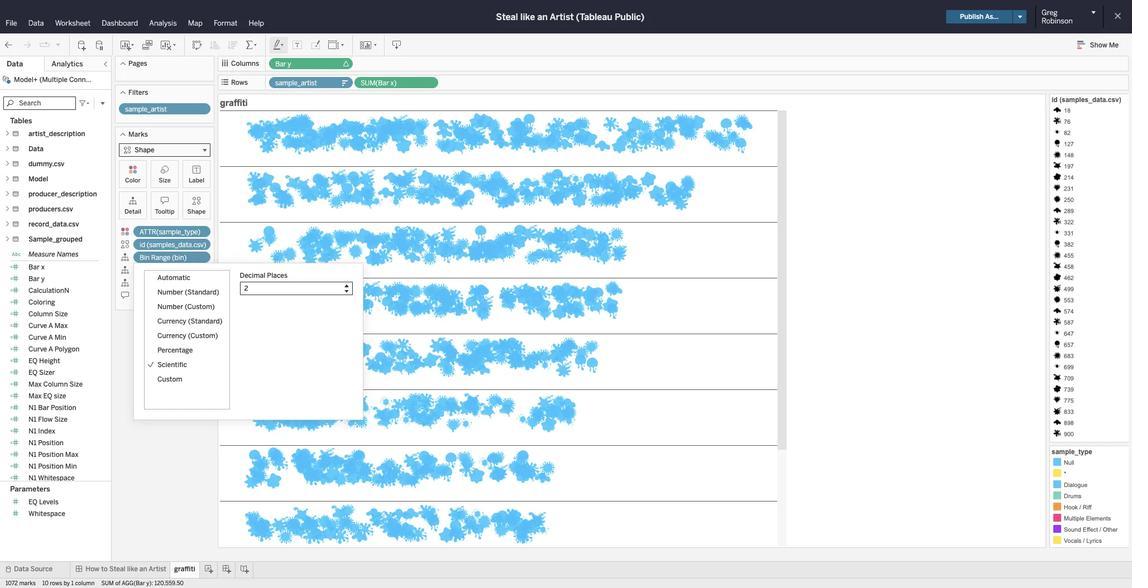 Task type: vqa. For each thing, say whether or not it's contained in the screenshot.
Filters's SAMPLE_ARTIST
yes



Task type: locate. For each thing, give the bounding box(es) containing it.
0 vertical spatial /
[[1080, 504, 1082, 511]]

1 currency from the top
[[158, 318, 186, 326]]

max down column size
[[55, 322, 68, 330]]

curve for curve a polygon
[[28, 346, 47, 354]]

709 option
[[1052, 373, 1128, 384]]

sort ascending image
[[209, 39, 221, 51]]

21 custom shape element from the top
[[1052, 328, 1063, 339]]

1 curve from the top
[[28, 322, 47, 330]]

(custom)
[[185, 303, 215, 311], [188, 332, 218, 340]]

11 custom shape element from the top
[[1052, 216, 1063, 227]]

29 custom shape element from the top
[[1052, 417, 1063, 428]]

22 custom shape element from the top
[[1052, 339, 1063, 350]]

0 vertical spatial an
[[538, 11, 548, 22]]

format
[[214, 19, 238, 27]]

(custom) up currency (standard)
[[185, 303, 215, 311]]

7 n1 from the top
[[28, 475, 37, 483]]

min up curve a polygon on the left bottom of the page
[[55, 334, 66, 342]]

16 custom shape element from the top
[[1052, 272, 1063, 283]]

553
[[1065, 297, 1075, 304]]

min for curve a min
[[55, 334, 66, 342]]

an
[[538, 11, 548, 22], [140, 566, 147, 574]]

filters
[[128, 89, 148, 97]]

/ left lyrics
[[1084, 538, 1085, 545]]

/ for lyrics
[[1084, 538, 1085, 545]]

1 vertical spatial a
[[49, 334, 53, 342]]

position up n1 whitespace
[[38, 463, 64, 471]]

curve down curve a max at the bottom of the page
[[28, 334, 47, 342]]

0 horizontal spatial replay animation image
[[39, 39, 50, 51]]

n1 down n1 position
[[28, 451, 37, 459]]

553 option
[[1052, 294, 1128, 306]]

289
[[1065, 208, 1075, 214]]

show mark labels image
[[292, 39, 303, 51]]

0 vertical spatial artist
[[550, 11, 574, 22]]

bar y down bar x
[[28, 275, 45, 283]]

3 n1 from the top
[[28, 428, 37, 436]]

n1 for n1 bar position
[[28, 404, 37, 412]]

27 custom shape element from the top
[[1052, 395, 1063, 406]]

sample_grouped
[[28, 236, 83, 244]]

position up n1 position max
[[38, 440, 64, 447]]

(standard) for number (standard)
[[185, 289, 219, 297]]

1 vertical spatial number
[[158, 303, 183, 311]]

eq up the eq sizer on the bottom left of the page
[[28, 357, 37, 365]]

1 vertical spatial artist
[[149, 566, 166, 574]]

custom shape element for 289
[[1052, 205, 1063, 216]]

n1 index
[[28, 428, 55, 436]]

1 number from the top
[[158, 289, 183, 297]]

25 custom shape element from the top
[[1052, 373, 1063, 384]]

n1 for n1 whitespace
[[28, 475, 37, 483]]

1 horizontal spatial sample_artist
[[275, 79, 317, 87]]

/ left riff
[[1080, 504, 1082, 511]]

range
[[151, 254, 171, 262]]

n1 for n1 flow size
[[28, 416, 37, 424]]

n1 position min
[[28, 463, 77, 471]]

me
[[1110, 41, 1119, 49]]

/ inside 'option'
[[1080, 504, 1082, 511]]

curve a min
[[28, 334, 66, 342]]

bar y
[[275, 60, 291, 68], [28, 275, 45, 283]]

eq left sizer
[[28, 369, 37, 377]]

1 vertical spatial id (samples_data.csv)
[[140, 241, 206, 249]]

4 n1 from the top
[[28, 440, 37, 447]]

a for min
[[49, 334, 53, 342]]

currency down "number (custom)"
[[158, 318, 186, 326]]

7 custom shape element from the top
[[1052, 171, 1063, 183]]

14 custom shape element from the top
[[1052, 250, 1063, 261]]

10 rows by 1 column
[[42, 581, 95, 588]]

bar y down highlight "icon"
[[275, 60, 291, 68]]

(custom) down currency (standard)
[[188, 332, 218, 340]]

6 n1 from the top
[[28, 463, 37, 471]]

number type list box
[[145, 271, 229, 387]]

artist left (tableau
[[550, 11, 574, 22]]

bin range (bin)
[[140, 254, 187, 262]]

574 option
[[1052, 306, 1128, 317]]

18 custom shape element from the top
[[1052, 294, 1063, 306]]

0 vertical spatial curve
[[28, 322, 47, 330]]

10 custom shape element from the top
[[1052, 205, 1063, 216]]

120,559.50
[[155, 581, 184, 588]]

eq sizer
[[28, 369, 55, 377]]

source
[[30, 566, 53, 574]]

0 vertical spatial id
[[1052, 96, 1058, 104]]

0 horizontal spatial bar y
[[28, 275, 45, 283]]

publish as... button
[[947, 10, 1013, 23]]

data
[[28, 19, 44, 27], [7, 60, 23, 68], [28, 145, 44, 153], [14, 566, 29, 574]]

0 vertical spatial like
[[521, 11, 535, 22]]

to
[[101, 566, 108, 574]]

bar down highlight "icon"
[[275, 60, 286, 68]]

1 vertical spatial min
[[65, 463, 77, 471]]

587
[[1065, 319, 1075, 326]]

1 horizontal spatial artist
[[550, 11, 574, 22]]

12 custom shape element from the top
[[1052, 227, 1063, 239]]

duplicate image
[[142, 39, 153, 51]]

eq
[[28, 357, 37, 365], [28, 369, 37, 377], [43, 393, 52, 400], [28, 499, 37, 506]]

number (custom)
[[158, 303, 215, 311]]

n1 up n1 whitespace
[[28, 463, 37, 471]]

id up 18 option
[[1052, 96, 1058, 104]]

a up height
[[49, 346, 53, 354]]

y right columns
[[288, 60, 291, 68]]

bar up flow
[[38, 404, 49, 412]]

1 n1 from the top
[[28, 404, 37, 412]]

18 option
[[1052, 104, 1128, 116]]

bar down bar x
[[28, 275, 40, 283]]

artist
[[550, 11, 574, 22], [149, 566, 166, 574]]

id (samples_data.csv) up 18 option
[[1052, 96, 1122, 104]]

replay animation image up analytics
[[55, 41, 61, 48]]

a for polygon
[[49, 346, 53, 354]]

n1 down max eq size
[[28, 404, 37, 412]]

tooltip
[[155, 208, 175, 216]]

1 vertical spatial (custom)
[[188, 332, 218, 340]]

1 a from the top
[[49, 322, 53, 330]]

739 option
[[1052, 384, 1128, 395]]

17 custom shape element from the top
[[1052, 283, 1063, 294]]

322
[[1065, 219, 1075, 226]]

0 vertical spatial currency
[[158, 318, 186, 326]]

eq for height
[[28, 357, 37, 365]]

3 custom shape element from the top
[[1052, 127, 1063, 138]]

* option
[[1052, 468, 1133, 479]]

2 vertical spatial /
[[1084, 538, 1085, 545]]

6 custom shape element from the top
[[1052, 160, 1063, 171]]

683
[[1065, 353, 1075, 360]]

n1 left the index
[[28, 428, 37, 436]]

number
[[158, 289, 183, 297], [158, 303, 183, 311]]

highlight image
[[273, 39, 285, 51]]

1 horizontal spatial an
[[538, 11, 548, 22]]

15 custom shape element from the top
[[1052, 261, 1063, 272]]

multiple elements option
[[1052, 513, 1133, 524]]

color
[[125, 177, 141, 184]]

places
[[267, 272, 288, 280]]

rows
[[50, 581, 62, 588]]

n1 left flow
[[28, 416, 37, 424]]

10
[[42, 581, 49, 588]]

0 vertical spatial steal
[[496, 11, 518, 22]]

min down n1 position max
[[65, 463, 77, 471]]

number (standard)
[[158, 289, 219, 297]]

3 curve from the top
[[28, 346, 47, 354]]

position
[[51, 404, 76, 412], [38, 440, 64, 447], [38, 451, 64, 459], [38, 463, 64, 471]]

1 custom shape element from the top
[[1052, 104, 1063, 116]]

574
[[1065, 308, 1075, 315]]

custom shape element for 82
[[1052, 127, 1063, 138]]

clear sheet image
[[160, 39, 178, 51]]

n1
[[28, 404, 37, 412], [28, 416, 37, 424], [28, 428, 37, 436], [28, 440, 37, 447], [28, 451, 37, 459], [28, 463, 37, 471], [28, 475, 37, 483]]

custom shape element
[[1052, 104, 1063, 116], [1052, 116, 1063, 127], [1052, 127, 1063, 138], [1052, 138, 1063, 149], [1052, 149, 1063, 160], [1052, 160, 1063, 171], [1052, 171, 1063, 183], [1052, 183, 1063, 194], [1052, 194, 1063, 205], [1052, 205, 1063, 216], [1052, 216, 1063, 227], [1052, 227, 1063, 239], [1052, 239, 1063, 250], [1052, 250, 1063, 261], [1052, 261, 1063, 272], [1052, 272, 1063, 283], [1052, 283, 1063, 294], [1052, 294, 1063, 306], [1052, 306, 1063, 317], [1052, 317, 1063, 328], [1052, 328, 1063, 339], [1052, 339, 1063, 350], [1052, 350, 1063, 361], [1052, 361, 1063, 373], [1052, 373, 1063, 384], [1052, 384, 1063, 395], [1052, 395, 1063, 406], [1052, 406, 1063, 417], [1052, 417, 1063, 428], [1052, 428, 1063, 440], [1052, 440, 1063, 451]]

number down attr(description)
[[158, 303, 183, 311]]

max column size
[[28, 381, 83, 389]]

columns
[[231, 60, 259, 68]]

2 horizontal spatial /
[[1100, 527, 1102, 533]]

3 a from the top
[[49, 346, 53, 354]]

13 custom shape element from the top
[[1052, 239, 1063, 250]]

number down automatic
[[158, 289, 183, 297]]

riff
[[1083, 504, 1092, 511]]

marks
[[19, 581, 36, 588]]

greg robinson
[[1042, 8, 1073, 25]]

31 custom shape element from the top
[[1052, 440, 1063, 451]]

whitespace down "n1 position min"
[[38, 475, 75, 483]]

multiple
[[1065, 516, 1085, 522]]

4 custom shape element from the top
[[1052, 138, 1063, 149]]

new data source image
[[77, 39, 88, 51]]

sound
[[1065, 527, 1082, 533]]

sample_artist down the "filters"
[[125, 106, 167, 113]]

replay animation image right redo 'image'
[[39, 39, 50, 51]]

a for max
[[49, 322, 53, 330]]

1 vertical spatial currency
[[158, 332, 186, 340]]

custom shape element for 553
[[1052, 294, 1063, 306]]

polygon
[[55, 346, 80, 354]]

custom shape element for 739
[[1052, 384, 1063, 395]]

max up "n1 position min"
[[65, 451, 78, 459]]

sizer
[[39, 369, 55, 377]]

1 horizontal spatial steal
[[496, 11, 518, 22]]

0 vertical spatial whitespace
[[38, 475, 75, 483]]

1 vertical spatial /
[[1100, 527, 1102, 533]]

custom shape element for 699
[[1052, 361, 1063, 373]]

214
[[1065, 174, 1075, 181]]

2 n1 from the top
[[28, 416, 37, 424]]

(samples_data.csv) down '(bin)'
[[147, 267, 206, 275]]

331
[[1065, 230, 1075, 237]]

0 vertical spatial bar y
[[275, 60, 291, 68]]

number for number (standard)
[[158, 289, 183, 297]]

size down n1 bar position
[[54, 416, 68, 424]]

record_data.csv
[[28, 221, 79, 228]]

900 option
[[1052, 428, 1128, 440]]

a down column size
[[49, 322, 53, 330]]

5 custom shape element from the top
[[1052, 149, 1063, 160]]

x)
[[391, 79, 397, 87]]

1 vertical spatial curve
[[28, 334, 47, 342]]

833 option
[[1052, 406, 1128, 417]]

5 n1 from the top
[[28, 451, 37, 459]]

data up redo 'image'
[[28, 19, 44, 27]]

19 custom shape element from the top
[[1052, 306, 1063, 317]]

marks. press enter to open the view data window.. use arrow keys to navigate data visualization elements. image
[[220, 111, 778, 589]]

(samples_data.csv) up '(bin)'
[[147, 241, 206, 249]]

position up "n1 position min"
[[38, 451, 64, 459]]

0 horizontal spatial an
[[140, 566, 147, 574]]

647 option
[[1052, 328, 1128, 339]]

sample_artist down show mark labels image
[[275, 79, 317, 87]]

28 custom shape element from the top
[[1052, 406, 1063, 417]]

id (samples_data.csv) down '(bin)'
[[140, 267, 206, 275]]

an up sum of agg(bar y): 120,559.50
[[140, 566, 147, 574]]

/ for riff
[[1080, 504, 1082, 511]]

197 option
[[1052, 160, 1128, 171]]

0 vertical spatial sample_artist
[[275, 79, 317, 87]]

1 vertical spatial whitespace
[[28, 510, 65, 518]]

custom shape element for 458
[[1052, 261, 1063, 272]]

size
[[54, 393, 66, 400]]

0 horizontal spatial steal
[[109, 566, 126, 574]]

currency up percentage
[[158, 332, 186, 340]]

null option
[[1052, 457, 1133, 468]]

sound effect / other option
[[1052, 524, 1133, 535]]

custom shape element for 127
[[1052, 138, 1063, 149]]

0 horizontal spatial graffiti
[[174, 566, 195, 574]]

(multiple
[[39, 76, 68, 84]]

graffiti
[[220, 98, 248, 108], [174, 566, 195, 574]]

1 vertical spatial like
[[127, 566, 138, 574]]

n1 for n1 position min
[[28, 463, 37, 471]]

calculationn
[[28, 287, 69, 295]]

289 option
[[1052, 205, 1128, 216]]

currency
[[158, 318, 186, 326], [158, 332, 186, 340]]

steal like an artist (tableau public)
[[496, 11, 645, 22]]

1 vertical spatial id
[[140, 241, 145, 249]]

2 vertical spatial (samples_data.csv)
[[147, 267, 206, 275]]

a down curve a max at the bottom of the page
[[49, 334, 53, 342]]

2 curve from the top
[[28, 334, 47, 342]]

0 vertical spatial (standard)
[[185, 289, 219, 297]]

n1 down n1 index
[[28, 440, 37, 447]]

multiple elements
[[1065, 516, 1112, 522]]

drums option
[[1052, 490, 1133, 502]]

/ left other
[[1100, 527, 1102, 533]]

0 horizontal spatial sample_artist
[[125, 106, 167, 113]]

graffiti down rows
[[220, 98, 248, 108]]

swap rows and columns image
[[192, 39, 203, 51]]

curve up curve a min
[[28, 322, 47, 330]]

0 vertical spatial (custom)
[[185, 303, 215, 311]]

parameters
[[10, 485, 50, 494]]

column down coloring
[[28, 311, 53, 318]]

show
[[1091, 41, 1108, 49]]

redo image
[[21, 39, 32, 51]]

id up bin
[[140, 241, 145, 249]]

0 horizontal spatial /
[[1080, 504, 1082, 511]]

eq down parameters
[[28, 499, 37, 506]]

y down x
[[41, 275, 45, 283]]

n1 for n1 index
[[28, 428, 37, 436]]

1 vertical spatial y
[[41, 275, 45, 283]]

(standard) up "number (custom)"
[[185, 289, 219, 297]]

pause auto updates image
[[94, 39, 106, 51]]

2 currency from the top
[[158, 332, 186, 340]]

column up size
[[43, 381, 68, 389]]

8 custom shape element from the top
[[1052, 183, 1063, 194]]

an left (tableau
[[538, 11, 548, 22]]

graffiti up "120,559.50"
[[174, 566, 195, 574]]

2 number from the top
[[158, 303, 183, 311]]

data up 1072 marks
[[14, 566, 29, 574]]

n1 up parameters
[[28, 475, 37, 483]]

0 horizontal spatial artist
[[149, 566, 166, 574]]

whitespace down levels
[[28, 510, 65, 518]]

455 option
[[1052, 250, 1128, 261]]

20 custom shape element from the top
[[1052, 317, 1063, 328]]

82 option
[[1052, 127, 1128, 138]]

(samples_data.csv) up 18 option
[[1060, 96, 1122, 104]]

1 vertical spatial sample_artist
[[125, 106, 167, 113]]

download image
[[392, 39, 403, 51]]

a
[[49, 322, 53, 330], [49, 334, 53, 342], [49, 346, 53, 354]]

publish as...
[[961, 13, 999, 21]]

1 horizontal spatial replay animation image
[[55, 41, 61, 48]]

id down bin
[[140, 267, 145, 275]]

9 custom shape element from the top
[[1052, 194, 1063, 205]]

model+ (multiple connections)
[[14, 76, 112, 84]]

0 vertical spatial a
[[49, 322, 53, 330]]

775 option
[[1052, 395, 1128, 406]]

curve a polygon
[[28, 346, 80, 354]]

0 horizontal spatial like
[[127, 566, 138, 574]]

curve up eq height
[[28, 346, 47, 354]]

levels
[[39, 499, 59, 506]]

2 vertical spatial a
[[49, 346, 53, 354]]

position for n1 position min
[[38, 463, 64, 471]]

1 vertical spatial (standard)
[[188, 318, 223, 326]]

producers.csv
[[28, 206, 73, 213]]

size up tooltip
[[159, 177, 171, 184]]

id (samples_data.csv) down attr(sample_type)
[[140, 241, 206, 249]]

2 a from the top
[[49, 334, 53, 342]]

artist up the y):
[[149, 566, 166, 574]]

like
[[521, 11, 535, 22], [127, 566, 138, 574]]

2 custom shape element from the top
[[1052, 116, 1063, 127]]

26 custom shape element from the top
[[1052, 384, 1063, 395]]

(standard) up currency (custom)
[[188, 318, 223, 326]]

vocals / lyrics option
[[1052, 535, 1133, 546]]

0 vertical spatial number
[[158, 289, 183, 297]]

replay animation image
[[39, 39, 50, 51], [55, 41, 61, 48]]

0 vertical spatial column
[[28, 311, 53, 318]]

greg
[[1042, 8, 1058, 17]]

900
[[1065, 431, 1075, 438]]

bar
[[275, 60, 286, 68], [28, 264, 40, 271], [28, 275, 40, 283], [38, 404, 49, 412]]

331 option
[[1052, 227, 1128, 239]]

657 option
[[1052, 339, 1128, 350]]

23 custom shape element from the top
[[1052, 350, 1063, 361]]

0 vertical spatial min
[[55, 334, 66, 342]]

24 custom shape element from the top
[[1052, 361, 1063, 373]]

0 vertical spatial y
[[288, 60, 291, 68]]

898 option
[[1052, 417, 1128, 428]]

30 custom shape element from the top
[[1052, 428, 1063, 440]]

null
[[1065, 460, 1075, 466]]

1 horizontal spatial /
[[1084, 538, 1085, 545]]

2 vertical spatial curve
[[28, 346, 47, 354]]

1 vertical spatial bar y
[[28, 275, 45, 283]]

1 vertical spatial graffiti
[[174, 566, 195, 574]]

1 horizontal spatial graffiti
[[220, 98, 248, 108]]

id
[[1052, 96, 1058, 104], [140, 241, 145, 249], [140, 267, 145, 275]]



Task type: describe. For each thing, give the bounding box(es) containing it.
683 option
[[1052, 350, 1128, 361]]

eq for sizer
[[28, 369, 37, 377]]

322 option
[[1052, 216, 1128, 227]]

show/hide cards image
[[360, 39, 378, 51]]

custom shape element for 148
[[1052, 149, 1063, 160]]

dialogue
[[1065, 482, 1088, 489]]

analysis
[[149, 19, 177, 27]]

currency (standard)
[[158, 318, 223, 326]]

worksheet
[[55, 19, 91, 27]]

0 vertical spatial graffiti
[[220, 98, 248, 108]]

sort descending image
[[227, 39, 239, 51]]

currency (custom)
[[158, 332, 218, 340]]

sum
[[101, 581, 114, 588]]

drums
[[1065, 493, 1082, 500]]

custom shape element for 331
[[1052, 227, 1063, 239]]

index
[[38, 428, 55, 436]]

709
[[1065, 375, 1075, 382]]

tables
[[10, 117, 32, 125]]

custom shape element for 231
[[1052, 183, 1063, 194]]

shape
[[187, 208, 206, 216]]

custom shape element for 18
[[1052, 104, 1063, 116]]

totals image
[[245, 39, 259, 51]]

publish
[[961, 13, 984, 21]]

decimal places
[[240, 272, 288, 280]]

1072 marks
[[6, 581, 36, 588]]

connections)
[[69, 76, 112, 84]]

1 vertical spatial an
[[140, 566, 147, 574]]

min for n1 position min
[[65, 463, 77, 471]]

(tableau
[[576, 11, 613, 22]]

artist
[[140, 280, 156, 288]]

data up the model+
[[7, 60, 23, 68]]

833
[[1065, 409, 1075, 416]]

how
[[86, 566, 100, 574]]

custom shape element for 197
[[1052, 160, 1063, 171]]

pages
[[128, 60, 147, 68]]

max up n1 bar position
[[28, 393, 42, 400]]

2 vertical spatial id (samples_data.csv)
[[140, 267, 206, 275]]

382
[[1065, 241, 1075, 248]]

map
[[188, 19, 203, 27]]

custom shape element for 322
[[1052, 216, 1063, 227]]

custom shape element for 214
[[1052, 171, 1063, 183]]

18
[[1065, 107, 1071, 114]]

size up n1 bar position
[[70, 381, 83, 389]]

measure
[[28, 251, 55, 259]]

458 option
[[1052, 261, 1128, 272]]

214 option
[[1052, 171, 1128, 183]]

148 option
[[1052, 149, 1128, 160]]

455
[[1065, 252, 1075, 259]]

attr(sample_type)
[[140, 228, 201, 236]]

analytics
[[52, 60, 83, 68]]

max down the eq sizer on the bottom left of the page
[[28, 381, 42, 389]]

custom shape element for 657
[[1052, 339, 1063, 350]]

sample_artist for rows
[[275, 79, 317, 87]]

robinson
[[1042, 17, 1073, 25]]

custom shape element for 775
[[1052, 395, 1063, 406]]

sample_artist for filters
[[125, 106, 167, 113]]

custom shape element for 462
[[1052, 272, 1063, 283]]

127 option
[[1052, 138, 1128, 149]]

1 horizontal spatial y
[[288, 60, 291, 68]]

bin
[[140, 254, 150, 262]]

657
[[1065, 342, 1075, 349]]

sum of agg(bar y): 120,559.50
[[101, 581, 184, 588]]

collapse image
[[102, 61, 109, 68]]

custom shape element for 898
[[1052, 417, 1063, 428]]

(custom) for number (custom)
[[185, 303, 215, 311]]

custom shape element for 683
[[1052, 350, 1063, 361]]

custom shape element for 900
[[1052, 428, 1063, 440]]

data up dummy.csv
[[28, 145, 44, 153]]

label
[[189, 177, 204, 184]]

dashboard
[[102, 19, 138, 27]]

0 horizontal spatial y
[[41, 275, 45, 283]]

dialogue option
[[1052, 479, 1133, 490]]

model+
[[14, 76, 38, 84]]

(custom) for currency (custom)
[[188, 332, 218, 340]]

number for number (custom)
[[158, 303, 183, 311]]

custom shape element for 587
[[1052, 317, 1063, 328]]

rows
[[231, 79, 248, 87]]

2 vertical spatial id
[[140, 267, 145, 275]]

76 option
[[1052, 116, 1128, 127]]

measure names
[[28, 251, 79, 259]]

x
[[41, 264, 45, 271]]

curve for curve a max
[[28, 322, 47, 330]]

position down size
[[51, 404, 76, 412]]

fit image
[[328, 39, 346, 51]]

699 option
[[1052, 361, 1128, 373]]

other
[[1104, 527, 1118, 533]]

775
[[1065, 398, 1075, 404]]

of
[[115, 581, 121, 588]]

1 horizontal spatial bar y
[[275, 60, 291, 68]]

custom shape element for 76
[[1052, 116, 1063, 127]]

percentage
[[158, 347, 193, 355]]

show me
[[1091, 41, 1119, 49]]

names
[[57, 251, 79, 259]]

currency for currency (custom)
[[158, 332, 186, 340]]

127
[[1065, 141, 1075, 147]]

1
[[71, 581, 74, 588]]

499 option
[[1052, 283, 1128, 294]]

eq left size
[[43, 393, 52, 400]]

data source
[[14, 566, 53, 574]]

0 vertical spatial (samples_data.csv)
[[1060, 96, 1122, 104]]

custom shape element for 250
[[1052, 194, 1063, 205]]

custom shape element for 382
[[1052, 239, 1063, 250]]

dummy.csv
[[28, 160, 64, 168]]

(standard) for currency (standard)
[[188, 318, 223, 326]]

n1 for n1 position max
[[28, 451, 37, 459]]

height
[[39, 357, 60, 365]]

1 horizontal spatial like
[[521, 11, 535, 22]]

1 vertical spatial (samples_data.csv)
[[147, 241, 206, 249]]

currency for currency (standard)
[[158, 318, 186, 326]]

n1 position
[[28, 440, 64, 447]]

231 option
[[1052, 183, 1128, 194]]

custom shape element for 499
[[1052, 283, 1063, 294]]

max eq size
[[28, 393, 66, 400]]

462 option
[[1052, 272, 1128, 283]]

sum(bar
[[361, 79, 389, 87]]

n1 position max
[[28, 451, 78, 459]]

Decimal Places text field
[[240, 282, 353, 295]]

vocals
[[1065, 538, 1082, 545]]

position for n1 position
[[38, 440, 64, 447]]

898
[[1065, 420, 1075, 427]]

coloring
[[28, 299, 55, 307]]

eq levels
[[28, 499, 59, 506]]

647
[[1065, 331, 1075, 337]]

*
[[1065, 471, 1067, 478]]

382 option
[[1052, 239, 1128, 250]]

n1 bar position
[[28, 404, 76, 412]]

hook / riff option
[[1052, 502, 1133, 513]]

custom shape element for 709
[[1052, 373, 1063, 384]]

as...
[[986, 13, 999, 21]]

Search text field
[[3, 97, 76, 110]]

detail
[[125, 208, 141, 216]]

public)
[[615, 11, 645, 22]]

undo image
[[3, 39, 15, 51]]

format workbook image
[[310, 39, 321, 51]]

custom shape element for 455
[[1052, 250, 1063, 261]]

file
[[6, 19, 17, 27]]

custom shape element for 647
[[1052, 328, 1063, 339]]

1 vertical spatial steal
[[109, 566, 126, 574]]

custom shape element for 574
[[1052, 306, 1063, 317]]

250 option
[[1052, 194, 1128, 205]]

custom shape element for 833
[[1052, 406, 1063, 417]]

587 option
[[1052, 317, 1128, 328]]

how to steal like an artist
[[86, 566, 166, 574]]

curve a max
[[28, 322, 68, 330]]

699
[[1065, 364, 1075, 371]]

position for n1 position max
[[38, 451, 64, 459]]

marks
[[128, 131, 148, 139]]

curve for curve a min
[[28, 334, 47, 342]]

artist_description
[[28, 130, 85, 138]]

automatic
[[158, 274, 190, 282]]

n1 whitespace
[[28, 475, 75, 483]]

size up curve a max at the bottom of the page
[[55, 311, 68, 318]]

new worksheet image
[[120, 39, 135, 51]]

lyrics
[[1087, 538, 1102, 545]]

0 vertical spatial id (samples_data.csv)
[[1052, 96, 1122, 104]]

n1 for n1 position
[[28, 440, 37, 447]]

bar left x
[[28, 264, 40, 271]]

eq for levels
[[28, 499, 37, 506]]

1 vertical spatial column
[[43, 381, 68, 389]]

76
[[1065, 118, 1071, 125]]



